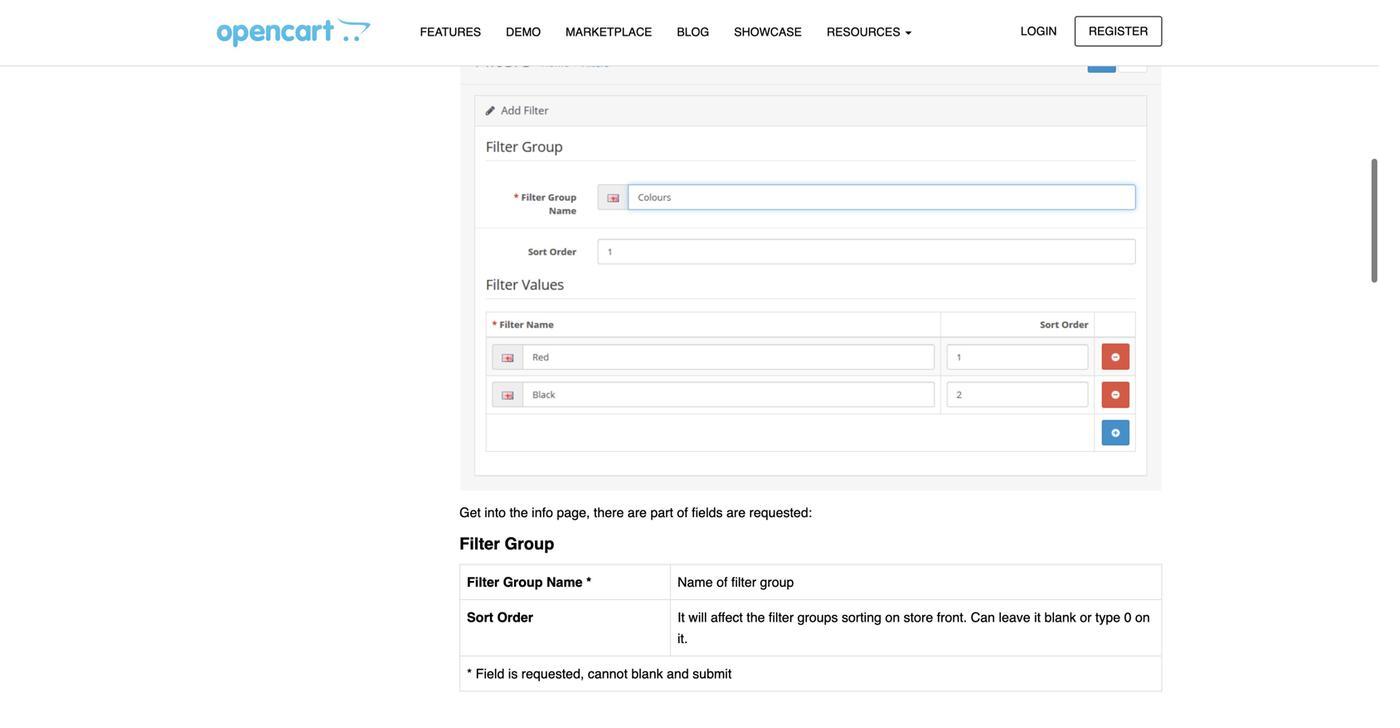 Task type: describe. For each thing, give the bounding box(es) containing it.
demo link
[[494, 17, 553, 47]]

type
[[1095, 610, 1121, 625]]

filter info image
[[459, 31, 1162, 492]]

features link
[[408, 17, 494, 47]]

2 on from the left
[[1135, 610, 1150, 625]]

there
[[594, 505, 624, 521]]

sort order
[[467, 610, 533, 625]]

1 horizontal spatial of
[[717, 575, 728, 590]]

filter group
[[459, 534, 554, 553]]

filter for filter group name *
[[467, 575, 499, 590]]

0 vertical spatial filter
[[731, 575, 756, 590]]

login link
[[1007, 16, 1071, 46]]

or
[[1080, 610, 1092, 625]]

get
[[459, 505, 481, 521]]

cannot
[[588, 666, 628, 682]]

filter group name *
[[467, 575, 591, 590]]

affect
[[711, 610, 743, 625]]

fields
[[692, 505, 723, 521]]

group
[[760, 575, 794, 590]]

1 name from the left
[[547, 575, 583, 590]]

upgrading
[[233, 27, 295, 42]]

2 are from the left
[[726, 505, 746, 521]]

groups
[[797, 610, 838, 625]]

store
[[904, 610, 933, 625]]

it will affect the filter groups sorting on store front. can leave it blank or type 0 on it.
[[677, 610, 1150, 646]]

filter inside it will affect the filter groups sorting on store front. can leave it blank or type 0 on it.
[[769, 610, 794, 625]]

the inside it will affect the filter groups sorting on store front. can leave it blank or type 0 on it.
[[747, 610, 765, 625]]

showcase
[[734, 25, 802, 39]]

order
[[497, 610, 533, 625]]

upgrading link
[[217, 20, 435, 49]]

* field is requested, cannot blank and submit
[[467, 666, 732, 682]]

opencart - open source shopping cart solution image
[[217, 17, 370, 47]]

1 on from the left
[[885, 610, 900, 625]]

will
[[689, 610, 707, 625]]

field
[[476, 666, 505, 682]]

group for filter group
[[505, 534, 554, 553]]

front.
[[937, 610, 967, 625]]

2 name from the left
[[677, 575, 713, 590]]

blog link
[[665, 17, 722, 47]]

resources
[[827, 25, 904, 39]]



Task type: vqa. For each thing, say whether or not it's contained in the screenshot.
Showcase link
yes



Task type: locate. For each thing, give the bounding box(es) containing it.
0 horizontal spatial name
[[547, 575, 583, 590]]

1 vertical spatial group
[[503, 575, 543, 590]]

0 vertical spatial of
[[677, 505, 688, 521]]

1 vertical spatial blank
[[631, 666, 663, 682]]

0 vertical spatial *
[[586, 575, 591, 590]]

register link
[[1075, 16, 1162, 46]]

info
[[532, 505, 553, 521]]

blank inside it will affect the filter groups sorting on store front. can leave it blank or type 0 on it.
[[1045, 610, 1076, 625]]

0 horizontal spatial *
[[467, 666, 472, 682]]

and
[[667, 666, 689, 682]]

0
[[1124, 610, 1132, 625]]

0 horizontal spatial filter
[[731, 575, 756, 590]]

name down filter group
[[547, 575, 583, 590]]

1 horizontal spatial are
[[726, 505, 746, 521]]

0 vertical spatial filter
[[459, 534, 500, 553]]

* down page,
[[586, 575, 591, 590]]

0 horizontal spatial of
[[677, 505, 688, 521]]

features
[[420, 25, 481, 39]]

*
[[586, 575, 591, 590], [467, 666, 472, 682]]

* left field
[[467, 666, 472, 682]]

group up order
[[503, 575, 543, 590]]

the right affect
[[747, 610, 765, 625]]

0 vertical spatial blank
[[1045, 610, 1076, 625]]

filter down get
[[459, 534, 500, 553]]

name
[[547, 575, 583, 590], [677, 575, 713, 590]]

part
[[650, 505, 673, 521]]

group down info
[[505, 534, 554, 553]]

name up will
[[677, 575, 713, 590]]

1 vertical spatial the
[[747, 610, 765, 625]]

sort
[[467, 610, 493, 625]]

it
[[1034, 610, 1041, 625]]

blank left and
[[631, 666, 663, 682]]

0 vertical spatial the
[[510, 505, 528, 521]]

filter left group
[[731, 575, 756, 590]]

filter for filter group
[[459, 534, 500, 553]]

0 vertical spatial group
[[505, 534, 554, 553]]

0 horizontal spatial the
[[510, 505, 528, 521]]

on
[[885, 610, 900, 625], [1135, 610, 1150, 625]]

login
[[1021, 24, 1057, 38]]

filter down group
[[769, 610, 794, 625]]

showcase link
[[722, 17, 814, 47]]

blog
[[677, 25, 709, 39]]

on left store
[[885, 610, 900, 625]]

the
[[510, 505, 528, 521], [747, 610, 765, 625]]

group for filter group name *
[[503, 575, 543, 590]]

blank right it
[[1045, 610, 1076, 625]]

are
[[628, 505, 647, 521], [726, 505, 746, 521]]

1 horizontal spatial *
[[586, 575, 591, 590]]

blank
[[1045, 610, 1076, 625], [631, 666, 663, 682]]

1 horizontal spatial filter
[[769, 610, 794, 625]]

1 horizontal spatial name
[[677, 575, 713, 590]]

group
[[505, 534, 554, 553], [503, 575, 543, 590]]

filter up sort
[[467, 575, 499, 590]]

of up affect
[[717, 575, 728, 590]]

demo
[[506, 25, 541, 39]]

marketplace link
[[553, 17, 665, 47]]

0 horizontal spatial on
[[885, 610, 900, 625]]

into
[[485, 505, 506, 521]]

of right part on the left bottom of page
[[677, 505, 688, 521]]

page,
[[557, 505, 590, 521]]

get into the info page, there are part of fields are requested:
[[459, 505, 812, 521]]

name of filter group
[[677, 575, 794, 590]]

1 are from the left
[[628, 505, 647, 521]]

are right fields
[[726, 505, 746, 521]]

submit
[[693, 666, 732, 682]]

resources link
[[814, 17, 924, 47]]

leave
[[999, 610, 1031, 625]]

can
[[971, 610, 995, 625]]

it
[[677, 610, 685, 625]]

register
[[1089, 24, 1148, 38]]

1 vertical spatial of
[[717, 575, 728, 590]]

0 horizontal spatial are
[[628, 505, 647, 521]]

of
[[677, 505, 688, 521], [717, 575, 728, 590]]

are left part on the left bottom of page
[[628, 505, 647, 521]]

the left info
[[510, 505, 528, 521]]

1 vertical spatial *
[[467, 666, 472, 682]]

1 horizontal spatial on
[[1135, 610, 1150, 625]]

marketplace
[[566, 25, 652, 39]]

1 horizontal spatial the
[[747, 610, 765, 625]]

1 vertical spatial filter
[[467, 575, 499, 590]]

on right 0
[[1135, 610, 1150, 625]]

requested,
[[521, 666, 584, 682]]

0 horizontal spatial blank
[[631, 666, 663, 682]]

1 vertical spatial filter
[[769, 610, 794, 625]]

it.
[[677, 631, 688, 646]]

filter
[[459, 534, 500, 553], [467, 575, 499, 590]]

filter
[[731, 575, 756, 590], [769, 610, 794, 625]]

sorting
[[842, 610, 882, 625]]

is
[[508, 666, 518, 682]]

1 horizontal spatial blank
[[1045, 610, 1076, 625]]

requested:
[[749, 505, 812, 521]]



